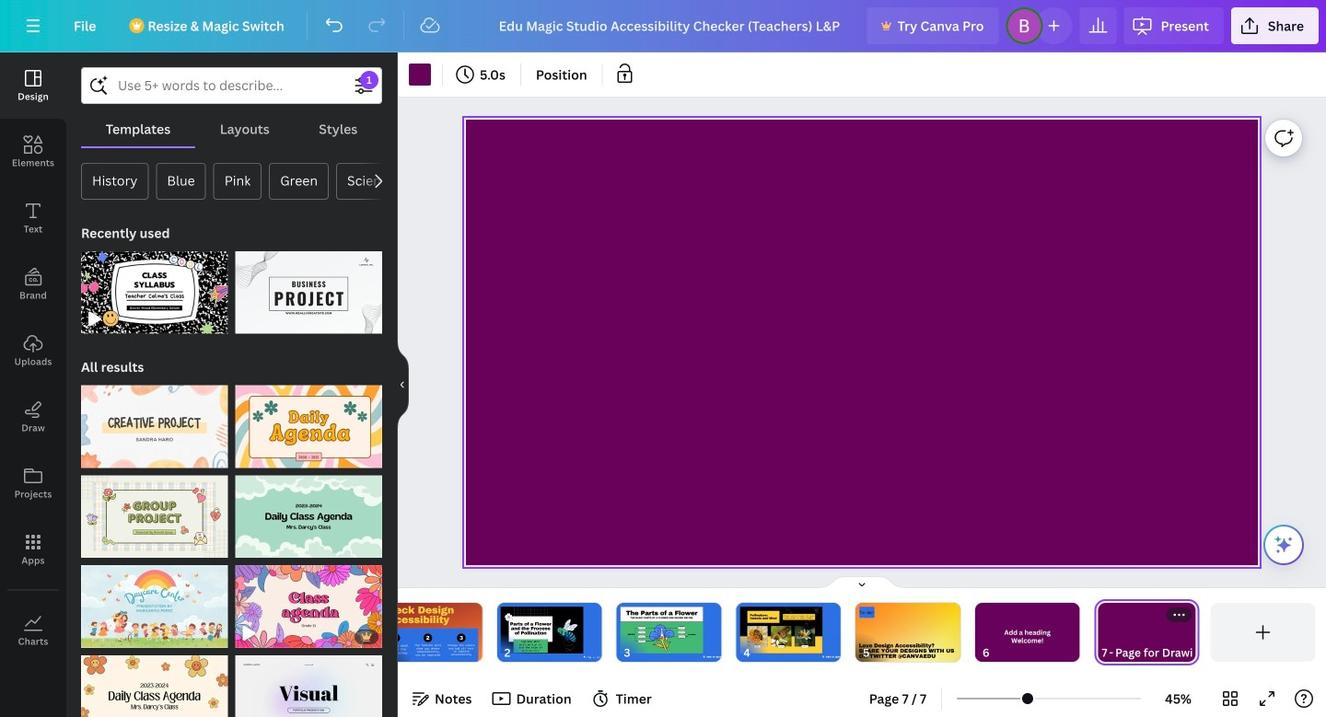 Task type: locate. For each thing, give the bounding box(es) containing it.
multicolor clouds daily class agenda template group
[[235, 476, 382, 559]]

colorful scrapbook nostalgia class syllabus blank education presentation group
[[81, 241, 228, 334]]

#69005a image
[[409, 64, 431, 86]]

Use 5+ words to describe... search field
[[118, 68, 346, 103]]

hide image
[[397, 341, 409, 429]]

hide pages image
[[818, 576, 907, 591]]

orange groovy retro daily agenda presentation group
[[235, 386, 382, 469]]

#69005a image
[[409, 64, 431, 86]]

green colorful cute aesthetic group project presentation group
[[81, 476, 228, 559]]



Task type: vqa. For each thing, say whether or not it's contained in the screenshot.
Search term: search field
no



Task type: describe. For each thing, give the bounding box(es) containing it.
side panel tab list
[[0, 53, 66, 664]]

Page title text field
[[1116, 644, 1193, 663]]

colorful floral illustrative class agenda presentation group
[[235, 566, 382, 649]]

grey minimalist business project presentation group
[[235, 241, 382, 334]]

colorful watercolor creative project presentation group
[[81, 386, 228, 469]]

main menu bar
[[0, 0, 1327, 53]]

Design title text field
[[484, 7, 860, 44]]

canva assistant image
[[1274, 534, 1296, 557]]

Zoom button
[[1149, 685, 1209, 714]]

page 7 image
[[1095, 604, 1200, 663]]

blue green colorful daycare center presentation group
[[81, 566, 228, 649]]



